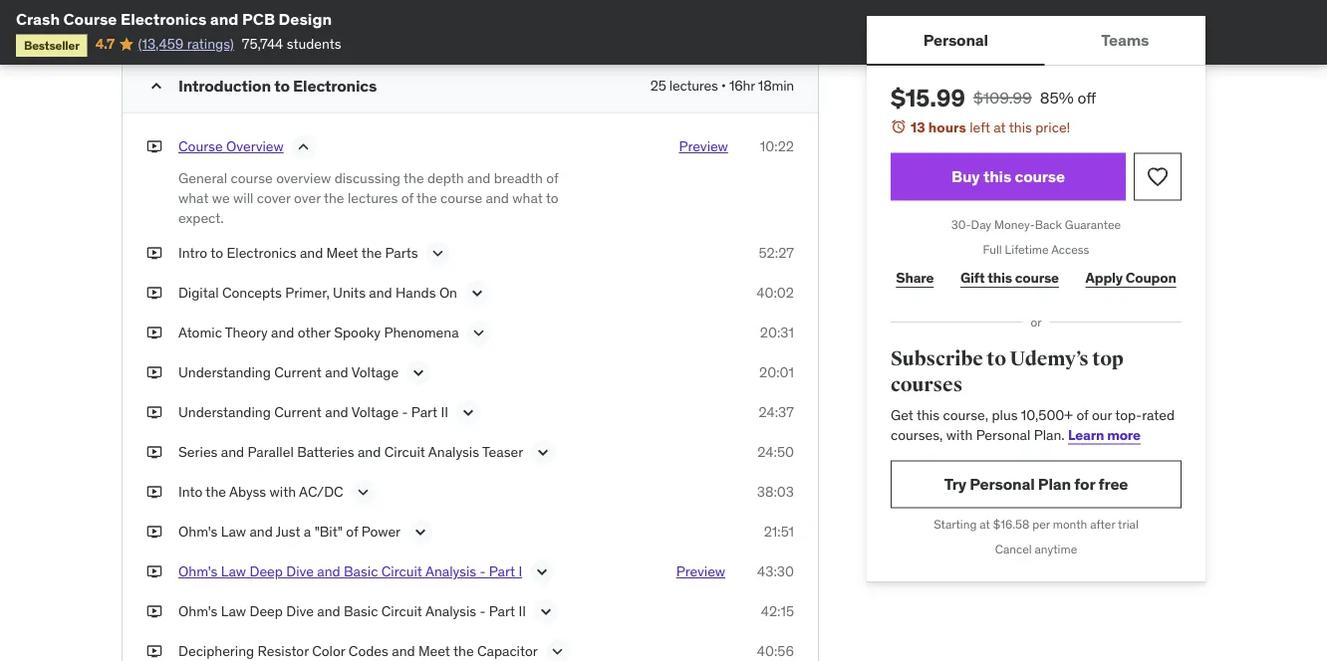 Task type: vqa. For each thing, say whether or not it's contained in the screenshot.
& to the top
no



Task type: describe. For each thing, give the bounding box(es) containing it.
and up batteries
[[325, 404, 348, 421]]

0 horizontal spatial with
[[270, 483, 296, 501]]

top-
[[1115, 406, 1142, 424]]

personal button
[[867, 16, 1045, 64]]

gift this course link
[[955, 258, 1065, 298]]

ohm's law deep dive and basic circuit analysis - part ii
[[178, 603, 526, 621]]

intro
[[178, 244, 207, 262]]

back
[[1035, 217, 1062, 233]]

ratings)
[[187, 35, 234, 53]]

cancel
[[995, 542, 1032, 557]]

52:27
[[759, 244, 794, 262]]

$16.58
[[993, 517, 1030, 533]]

$15.99
[[891, 83, 966, 113]]

0 vertical spatial at
[[994, 118, 1006, 136]]

over
[[294, 189, 321, 207]]

series
[[178, 443, 218, 461]]

and up 'primer,'
[[300, 244, 323, 262]]

ohm's law deep dive and basic circuit analysis - part i button
[[178, 562, 522, 586]]

understanding for understanding current and voltage - part ii
[[178, 404, 271, 421]]

ohm's law and just a "bit" of power
[[178, 523, 401, 541]]

ready
[[416, 12, 455, 30]]

getting
[[321, 12, 368, 30]]

try personal plan for free link
[[891, 461, 1182, 509]]

our
[[1092, 406, 1112, 424]]

and down "breadth"
[[486, 189, 509, 207]]

personal inside button
[[923, 29, 988, 50]]

this for gift
[[988, 269, 1012, 287]]

capacitor
[[477, 643, 538, 661]]

things
[[371, 12, 413, 30]]

0 horizontal spatial meet
[[326, 244, 358, 262]]

part for i
[[489, 563, 515, 581]]

course down depth
[[440, 189, 483, 207]]

units
[[333, 284, 366, 302]]

xsmall image for digital concepts primer, units and hands on
[[146, 283, 162, 303]]

0 vertical spatial -
[[402, 404, 408, 421]]

25
[[650, 77, 666, 95]]

concepts
[[222, 284, 282, 302]]

ohm's law deep dive and basic circuit analysis - part i
[[178, 563, 522, 581]]

and left other
[[271, 324, 294, 342]]

1 horizontal spatial lectures
[[669, 77, 718, 95]]

xsmall image inside setup, installation and getting things ready to roll link
[[146, 12, 162, 31]]

xsmall image for understanding current and voltage - part ii
[[146, 403, 162, 423]]

share button
[[891, 258, 939, 298]]

13 hours left at this price!
[[911, 118, 1071, 136]]

0 vertical spatial part
[[411, 404, 438, 421]]

starting at $16.58 per month after trial cancel anytime
[[934, 517, 1139, 557]]

plan
[[1038, 474, 1071, 495]]

intro to electronics and meet the parts
[[178, 244, 418, 262]]

- for i
[[480, 563, 486, 581]]

and inside button
[[317, 563, 340, 581]]

- for ii
[[480, 603, 486, 621]]

basic for ii
[[344, 603, 378, 621]]

of right "bit"
[[346, 523, 358, 541]]

7 xsmall image from the top
[[146, 562, 162, 582]]

more
[[1107, 426, 1141, 444]]

1 xsmall image from the top
[[146, 137, 162, 157]]

xsmall image for ohm's law deep dive and basic circuit analysis - part ii
[[146, 602, 162, 622]]

price!
[[1036, 118, 1071, 136]]

$109.99
[[973, 87, 1032, 108]]

current for understanding current and voltage
[[274, 364, 322, 382]]

and right depth
[[467, 170, 491, 187]]

law for ohm's law deep dive and basic circuit analysis - part i
[[221, 563, 246, 581]]

electronics for intro
[[227, 244, 296, 262]]

codes
[[349, 643, 389, 661]]

hours
[[929, 118, 966, 136]]

buy
[[952, 166, 980, 187]]

per
[[1033, 517, 1050, 533]]

atomic
[[178, 324, 222, 342]]

guarantee
[[1065, 217, 1121, 233]]

installation
[[222, 12, 291, 30]]

16hr
[[729, 77, 755, 95]]

course overview button
[[178, 137, 284, 161]]

left
[[970, 118, 990, 136]]

law for ohm's law and just a "bit" of power
[[221, 523, 246, 541]]

into the abyss with ac/dc
[[178, 483, 343, 501]]

apply coupon
[[1086, 269, 1177, 287]]

24:37
[[759, 404, 794, 421]]

the right over
[[324, 189, 344, 207]]

after
[[1090, 517, 1116, 533]]

tab list containing personal
[[867, 16, 1206, 66]]

alarm image
[[891, 119, 907, 135]]

voltage for understanding current and voltage
[[351, 364, 399, 382]]

money-
[[995, 217, 1035, 233]]

buy this course button
[[891, 153, 1126, 201]]

learn more link
[[1068, 426, 1141, 444]]

plan.
[[1034, 426, 1065, 444]]

show lecture description image for ohm's law deep dive and basic circuit analysis - part ii
[[536, 602, 556, 622]]

course inside button
[[178, 138, 223, 156]]

parallel
[[248, 443, 294, 461]]

75,744
[[242, 35, 283, 53]]

xsmall image for atomic theory and other spooky phenomena
[[146, 323, 162, 343]]

abyss
[[229, 483, 266, 501]]

0 vertical spatial analysis
[[428, 443, 479, 461]]

trial
[[1118, 517, 1139, 533]]

into
[[178, 483, 203, 501]]

analysis for ii
[[425, 603, 476, 621]]

20:01
[[759, 364, 794, 382]]

apply coupon button
[[1080, 258, 1182, 298]]

course down lifetime
[[1015, 269, 1059, 287]]

show lecture description image for understanding current and voltage - part ii
[[458, 403, 478, 423]]

series and parallel batteries and circuit analysis teaser
[[178, 443, 523, 461]]

show lecture description image for atomic theory and other spooky phenomena
[[469, 323, 489, 343]]

and up students
[[294, 12, 318, 30]]

crash course electronics and pcb design
[[16, 8, 332, 29]]

of right "breadth"
[[546, 170, 558, 187]]

off
[[1078, 87, 1096, 108]]

with inside get this course, plus 10,500+ of our top-rated courses, with personal plan.
[[946, 426, 973, 444]]

course,
[[943, 406, 989, 424]]

voltage for understanding current and voltage - part ii
[[351, 404, 399, 421]]

understanding current and voltage - part ii
[[178, 404, 448, 421]]

setup, installation and getting things ready to roll link
[[146, 4, 794, 43]]

of inside get this course, plus 10,500+ of our top-rated courses, with personal plan.
[[1077, 406, 1089, 424]]

teaser
[[482, 443, 523, 461]]

overview
[[276, 170, 331, 187]]

show lecture description image for into the abyss with ac/dc
[[353, 483, 373, 503]]

deep for ohm's law deep dive and basic circuit analysis - part i
[[250, 563, 283, 581]]

of up the "parts"
[[401, 189, 413, 207]]

0 vertical spatial preview
[[679, 138, 728, 156]]

top
[[1092, 347, 1124, 372]]

starting
[[934, 517, 977, 533]]

this for buy
[[983, 166, 1012, 187]]

power
[[362, 523, 401, 541]]

resistor
[[258, 643, 309, 661]]

students
[[287, 35, 341, 53]]

show lecture description image for intro to electronics and meet the parts
[[428, 244, 448, 264]]

10:22
[[760, 138, 794, 156]]

30-day money-back guarantee full lifetime access
[[951, 217, 1121, 257]]

1 vertical spatial preview
[[676, 563, 726, 581]]

and right units
[[369, 284, 392, 302]]



Task type: locate. For each thing, give the bounding box(es) containing it.
1 vertical spatial ii
[[519, 603, 526, 621]]

show lecture description image
[[467, 283, 487, 303], [469, 323, 489, 343], [353, 483, 373, 503], [411, 523, 431, 543], [536, 602, 556, 622], [548, 642, 568, 662]]

ii down phenomena at the left of page
[[441, 404, 448, 421]]

2 vertical spatial law
[[221, 603, 246, 621]]

1 voltage from the top
[[351, 364, 399, 382]]

xsmall image
[[146, 137, 162, 157], [146, 244, 162, 263], [146, 483, 162, 502], [146, 523, 162, 542], [146, 602, 162, 622], [146, 642, 162, 662]]

2 vertical spatial analysis
[[425, 603, 476, 621]]

electronics for crash
[[121, 8, 207, 29]]

course up back
[[1015, 166, 1065, 187]]

full
[[983, 242, 1002, 257]]

3 ohm's from the top
[[178, 603, 218, 621]]

learn more
[[1068, 426, 1141, 444]]

understanding
[[178, 364, 271, 382], [178, 404, 271, 421]]

0 vertical spatial course
[[63, 8, 117, 29]]

4 xsmall image from the top
[[146, 363, 162, 383]]

dive up "resistor" at the bottom of the page
[[286, 603, 314, 621]]

2 xsmall image from the top
[[146, 283, 162, 303]]

1 vertical spatial voltage
[[351, 404, 399, 421]]

teams
[[1101, 29, 1149, 50]]

course up general
[[178, 138, 223, 156]]

$15.99 $109.99 85% off
[[891, 83, 1096, 113]]

analysis inside button
[[425, 563, 476, 581]]

try
[[944, 474, 967, 495]]

law down abyss on the left of page
[[221, 523, 246, 541]]

personal up $15.99
[[923, 29, 988, 50]]

1 vertical spatial electronics
[[293, 75, 377, 96]]

2 current from the top
[[274, 404, 322, 421]]

1 deep from the top
[[250, 563, 283, 581]]

xsmall image
[[146, 12, 162, 31], [146, 283, 162, 303], [146, 323, 162, 343], [146, 363, 162, 383], [146, 403, 162, 423], [146, 443, 162, 462], [146, 562, 162, 582]]

10,500+
[[1021, 406, 1073, 424]]

40:02
[[757, 284, 794, 302]]

understanding up series
[[178, 404, 271, 421]]

basic inside button
[[344, 563, 378, 581]]

current down understanding current and voltage
[[274, 404, 322, 421]]

0 vertical spatial with
[[946, 426, 973, 444]]

and up the color
[[317, 603, 340, 621]]

5 xsmall image from the top
[[146, 403, 162, 423]]

1 horizontal spatial at
[[994, 118, 1006, 136]]

electronics down students
[[293, 75, 377, 96]]

part down phenomena at the left of page
[[411, 404, 438, 421]]

course overview
[[178, 138, 284, 156]]

color
[[312, 643, 345, 661]]

ohm's inside button
[[178, 563, 218, 581]]

1 vertical spatial lectures
[[348, 189, 398, 207]]

3 xsmall image from the top
[[146, 323, 162, 343]]

ii
[[441, 404, 448, 421], [519, 603, 526, 621]]

analysis
[[428, 443, 479, 461], [425, 563, 476, 581], [425, 603, 476, 621]]

0 horizontal spatial at
[[980, 517, 990, 533]]

dive inside button
[[286, 563, 314, 581]]

electronics
[[121, 8, 207, 29], [293, 75, 377, 96], [227, 244, 296, 262]]

preview down 25 lectures • 16hr 18min
[[679, 138, 728, 156]]

at inside starting at $16.58 per month after trial cancel anytime
[[980, 517, 990, 533]]

5 xsmall image from the top
[[146, 602, 162, 622]]

law inside button
[[221, 563, 246, 581]]

to inside subscribe to udemy's top courses
[[987, 347, 1006, 372]]

circuit
[[384, 443, 425, 461], [381, 563, 422, 581], [381, 603, 422, 621]]

0 vertical spatial meet
[[326, 244, 358, 262]]

part inside button
[[489, 563, 515, 581]]

1 ohm's from the top
[[178, 523, 218, 541]]

lifetime
[[1005, 242, 1049, 257]]

and left "just"
[[250, 523, 273, 541]]

dive down a
[[286, 563, 314, 581]]

show lecture description image right ac/dc
[[353, 483, 373, 503]]

13
[[911, 118, 926, 136]]

lectures down discussing
[[348, 189, 398, 207]]

1 vertical spatial ohm's
[[178, 563, 218, 581]]

2 understanding from the top
[[178, 404, 271, 421]]

crash
[[16, 8, 60, 29]]

1 horizontal spatial what
[[513, 189, 543, 207]]

and down atomic theory and other spooky phenomena
[[325, 364, 348, 382]]

show lecture description image right capacitor
[[548, 642, 568, 662]]

subscribe to udemy's top courses
[[891, 347, 1124, 397]]

- up capacitor
[[480, 603, 486, 621]]

1 vertical spatial understanding
[[178, 404, 271, 421]]

3 law from the top
[[221, 603, 246, 621]]

show lecture description image for digital concepts primer, units and hands on
[[467, 283, 487, 303]]

1 what from the left
[[178, 189, 209, 207]]

voltage up series and parallel batteries and circuit analysis teaser
[[351, 404, 399, 421]]

show lecture description image right phenomena at the left of page
[[469, 323, 489, 343]]

1 horizontal spatial meet
[[419, 643, 450, 661]]

voltage down spooky
[[351, 364, 399, 382]]

get this course, plus 10,500+ of our top-rated courses, with personal plan.
[[891, 406, 1175, 444]]

or
[[1031, 315, 1042, 330]]

preview
[[679, 138, 728, 156], [676, 563, 726, 581]]

basic up the ohm's law deep dive and basic circuit analysis - part ii on the bottom of page
[[344, 563, 378, 581]]

1 understanding from the top
[[178, 364, 271, 382]]

xsmall image for intro to electronics and meet the parts
[[146, 244, 162, 263]]

this left price!
[[1009, 118, 1032, 136]]

2 vertical spatial -
[[480, 603, 486, 621]]

to
[[458, 12, 471, 30], [274, 75, 290, 96], [546, 189, 559, 207], [211, 244, 223, 262], [987, 347, 1006, 372]]

and down "bit"
[[317, 563, 340, 581]]

0 vertical spatial law
[[221, 523, 246, 541]]

0 horizontal spatial course
[[63, 8, 117, 29]]

2 ohm's from the top
[[178, 563, 218, 581]]

1 vertical spatial basic
[[344, 603, 378, 621]]

show lecture description image for ohm's law and just a "bit" of power
[[411, 523, 431, 543]]

1 vertical spatial deep
[[250, 603, 283, 621]]

course up "4.7"
[[63, 8, 117, 29]]

introduction to electronics
[[178, 75, 377, 96]]

20:31
[[760, 324, 794, 342]]

1 horizontal spatial ii
[[519, 603, 526, 621]]

2 vertical spatial electronics
[[227, 244, 296, 262]]

electronics up (13,459
[[121, 8, 207, 29]]

21:51
[[764, 523, 794, 541]]

1 vertical spatial with
[[270, 483, 296, 501]]

add to wishlist image
[[1146, 165, 1170, 189]]

law down ohm's law and just a "bit" of power
[[221, 563, 246, 581]]

0 vertical spatial deep
[[250, 563, 283, 581]]

for
[[1075, 474, 1095, 495]]

40:56
[[757, 643, 794, 661]]

4.7
[[95, 35, 115, 53]]

6 xsmall image from the top
[[146, 443, 162, 462]]

setup, installation and getting things ready to roll
[[178, 12, 498, 30]]

0 vertical spatial understanding
[[178, 364, 271, 382]]

0 vertical spatial current
[[274, 364, 322, 382]]

lectures inside "general course overview discussing the depth and breadth of what we will cover over the lectures of the course and what to expect."
[[348, 189, 398, 207]]

deep up "resistor" at the bottom of the page
[[250, 603, 283, 621]]

the right the into
[[206, 483, 226, 501]]

0 vertical spatial electronics
[[121, 8, 207, 29]]

show lecture description image for understanding current and voltage
[[409, 363, 429, 383]]

lectures left •
[[669, 77, 718, 95]]

meet right codes on the left bottom of the page
[[419, 643, 450, 661]]

digital concepts primer, units and hands on
[[178, 284, 457, 302]]

dive for ohm's law deep dive and basic circuit analysis - part i
[[286, 563, 314, 581]]

spooky
[[334, 324, 381, 342]]

anytime
[[1035, 542, 1078, 557]]

basic for i
[[344, 563, 378, 581]]

personal down plus
[[976, 426, 1031, 444]]

4 xsmall image from the top
[[146, 523, 162, 542]]

1 vertical spatial -
[[480, 563, 486, 581]]

0 horizontal spatial lectures
[[348, 189, 398, 207]]

1 vertical spatial dive
[[286, 603, 314, 621]]

circuit for ii
[[381, 603, 422, 621]]

1 dive from the top
[[286, 563, 314, 581]]

0 vertical spatial basic
[[344, 563, 378, 581]]

2 vertical spatial part
[[489, 603, 515, 621]]

0 vertical spatial ii
[[441, 404, 448, 421]]

circuit down power
[[381, 563, 422, 581]]

to inside "general course overview discussing the depth and breadth of what we will cover over the lectures of the course and what to expect."
[[546, 189, 559, 207]]

xsmall image for into the abyss with ac/dc
[[146, 483, 162, 502]]

and
[[210, 8, 239, 29], [294, 12, 318, 30], [467, 170, 491, 187], [486, 189, 509, 207], [300, 244, 323, 262], [369, 284, 392, 302], [271, 324, 294, 342], [325, 364, 348, 382], [325, 404, 348, 421], [221, 443, 244, 461], [358, 443, 381, 461], [250, 523, 273, 541], [317, 563, 340, 581], [317, 603, 340, 621], [392, 643, 415, 661]]

0 vertical spatial dive
[[286, 563, 314, 581]]

law for ohm's law deep dive and basic circuit analysis - part ii
[[221, 603, 246, 621]]

coupon
[[1126, 269, 1177, 287]]

circuit for i
[[381, 563, 422, 581]]

1 vertical spatial course
[[178, 138, 223, 156]]

the
[[404, 170, 424, 187], [324, 189, 344, 207], [417, 189, 437, 207], [361, 244, 382, 262], [206, 483, 226, 501], [453, 643, 474, 661]]

1 vertical spatial circuit
[[381, 563, 422, 581]]

6 xsmall image from the top
[[146, 642, 162, 662]]

udemy's
[[1010, 347, 1089, 372]]

1 vertical spatial part
[[489, 563, 515, 581]]

with right abyss on the left of page
[[270, 483, 296, 501]]

and right series
[[221, 443, 244, 461]]

xsmall image for deciphering resistor color codes and meet the capacitor
[[146, 642, 162, 662]]

circuit up codes on the left bottom of the page
[[381, 603, 422, 621]]

apply
[[1086, 269, 1123, 287]]

to for introduction to electronics
[[274, 75, 290, 96]]

primer,
[[285, 284, 330, 302]]

deep for ohm's law deep dive and basic circuit analysis - part ii
[[250, 603, 283, 621]]

part for ii
[[489, 603, 515, 621]]

"bit"
[[315, 523, 343, 541]]

bestseller
[[24, 37, 79, 53]]

1 vertical spatial analysis
[[425, 563, 476, 581]]

- inside button
[[480, 563, 486, 581]]

25 lectures • 16hr 18min
[[650, 77, 794, 95]]

what up "expect."
[[178, 189, 209, 207]]

0 vertical spatial lectures
[[669, 77, 718, 95]]

24:50
[[758, 443, 794, 461]]

2 vertical spatial circuit
[[381, 603, 422, 621]]

we
[[212, 189, 230, 207]]

at right left
[[994, 118, 1006, 136]]

ohm's for ohm's law and just a "bit" of power
[[178, 523, 218, 541]]

electronics for introduction
[[293, 75, 377, 96]]

1 horizontal spatial course
[[178, 138, 223, 156]]

this inside buy this course button
[[983, 166, 1012, 187]]

dive
[[286, 563, 314, 581], [286, 603, 314, 621]]

deciphering
[[178, 643, 254, 661]]

discussing
[[334, 170, 401, 187]]

this right the buy
[[983, 166, 1012, 187]]

show lecture description image
[[428, 244, 448, 264], [409, 363, 429, 383], [458, 403, 478, 423], [533, 443, 553, 463], [532, 562, 552, 582]]

digital
[[178, 284, 219, 302]]

gift this course
[[961, 269, 1059, 287]]

of
[[546, 170, 558, 187], [401, 189, 413, 207], [1077, 406, 1089, 424], [346, 523, 358, 541]]

show lecture description image for deciphering resistor color codes and meet the capacitor
[[548, 642, 568, 662]]

part up capacitor
[[489, 603, 515, 621]]

1 vertical spatial current
[[274, 404, 322, 421]]

of left our
[[1077, 406, 1089, 424]]

- left i on the left bottom of the page
[[480, 563, 486, 581]]

1 vertical spatial personal
[[976, 426, 1031, 444]]

show lecture description image right power
[[411, 523, 431, 543]]

preview left 43:30 at bottom
[[676, 563, 726, 581]]

1 vertical spatial at
[[980, 517, 990, 533]]

show lecture description image for series and parallel batteries and circuit analysis teaser
[[533, 443, 553, 463]]

subscribe
[[891, 347, 983, 372]]

1 current from the top
[[274, 364, 322, 382]]

try personal plan for free
[[944, 474, 1128, 495]]

0 vertical spatial ohm's
[[178, 523, 218, 541]]

personal up $16.58
[[970, 474, 1035, 495]]

dive for ohm's law deep dive and basic circuit analysis - part ii
[[286, 603, 314, 621]]

roll
[[474, 12, 498, 30]]

current for understanding current and voltage - part ii
[[274, 404, 322, 421]]

1 vertical spatial meet
[[419, 643, 450, 661]]

circuit inside button
[[381, 563, 422, 581]]

law up deciphering
[[221, 603, 246, 621]]

0 vertical spatial personal
[[923, 29, 988, 50]]

buy this course
[[952, 166, 1065, 187]]

show lecture description image right on
[[467, 283, 487, 303]]

show lecture description image up capacitor
[[536, 602, 556, 622]]

this inside get this course, plus 10,500+ of our top-rated courses, with personal plan.
[[917, 406, 940, 424]]

and right batteries
[[358, 443, 381, 461]]

3 xsmall image from the top
[[146, 483, 162, 502]]

other
[[298, 324, 331, 342]]

hide lecture description image
[[294, 137, 314, 157]]

•
[[721, 77, 726, 95]]

this inside gift this course link
[[988, 269, 1012, 287]]

month
[[1053, 517, 1088, 533]]

this up courses,
[[917, 406, 940, 424]]

- up series and parallel batteries and circuit analysis teaser
[[402, 404, 408, 421]]

0 vertical spatial voltage
[[351, 364, 399, 382]]

2 basic from the top
[[344, 603, 378, 621]]

small image
[[146, 76, 166, 96]]

basic down ohm's law deep dive and basic circuit analysis - part i button
[[344, 603, 378, 621]]

85%
[[1040, 87, 1074, 108]]

at
[[994, 118, 1006, 136], [980, 517, 990, 533]]

free
[[1099, 474, 1128, 495]]

breadth
[[494, 170, 543, 187]]

phenomena
[[384, 324, 459, 342]]

meet up units
[[326, 244, 358, 262]]

ac/dc
[[299, 483, 343, 501]]

1 basic from the top
[[344, 563, 378, 581]]

what down "breadth"
[[513, 189, 543, 207]]

and right codes on the left bottom of the page
[[392, 643, 415, 661]]

and up ratings)
[[210, 8, 239, 29]]

courses
[[891, 373, 963, 397]]

1 horizontal spatial with
[[946, 426, 973, 444]]

ohm's for ohm's law deep dive and basic circuit analysis - part ii
[[178, 603, 218, 621]]

plus
[[992, 406, 1018, 424]]

2 deep from the top
[[250, 603, 283, 621]]

with
[[946, 426, 973, 444], [270, 483, 296, 501]]

xsmall image for series and parallel batteries and circuit analysis teaser
[[146, 443, 162, 462]]

teams button
[[1045, 16, 1206, 64]]

xsmall image for understanding current and voltage
[[146, 363, 162, 383]]

gift
[[961, 269, 985, 287]]

-
[[402, 404, 408, 421], [480, 563, 486, 581], [480, 603, 486, 621]]

2 voltage from the top
[[351, 404, 399, 421]]

2 vertical spatial personal
[[970, 474, 1035, 495]]

at left $16.58
[[980, 517, 990, 533]]

deep inside button
[[250, 563, 283, 581]]

deep down "just"
[[250, 563, 283, 581]]

understanding for understanding current and voltage
[[178, 364, 271, 382]]

personal inside get this course, plus 10,500+ of our top-rated courses, with personal plan.
[[976, 426, 1031, 444]]

deciphering resistor color codes and meet the capacitor
[[178, 643, 538, 661]]

0 horizontal spatial ii
[[441, 404, 448, 421]]

ohm's for ohm's law deep dive and basic circuit analysis - part i
[[178, 563, 218, 581]]

the down depth
[[417, 189, 437, 207]]

42:15
[[761, 603, 794, 621]]

tab list
[[867, 16, 1206, 66]]

to for subscribe to udemy's top courses
[[987, 347, 1006, 372]]

course inside button
[[1015, 166, 1065, 187]]

electronics up concepts on the top left of page
[[227, 244, 296, 262]]

0 horizontal spatial what
[[178, 189, 209, 207]]

2 law from the top
[[221, 563, 246, 581]]

xsmall image for ohm's law and just a "bit" of power
[[146, 523, 162, 542]]

current up understanding current and voltage - part ii
[[274, 364, 322, 382]]

meet
[[326, 244, 358, 262], [419, 643, 450, 661]]

2 xsmall image from the top
[[146, 244, 162, 263]]

this for get
[[917, 406, 940, 424]]

day
[[971, 217, 992, 233]]

0 vertical spatial circuit
[[384, 443, 425, 461]]

lectures
[[669, 77, 718, 95], [348, 189, 398, 207]]

to for intro to electronics and meet the parts
[[211, 244, 223, 262]]

the left capacitor
[[453, 643, 474, 661]]

circuit right batteries
[[384, 443, 425, 461]]

analysis for i
[[425, 563, 476, 581]]

understanding down theory
[[178, 364, 271, 382]]

atomic theory and other spooky phenomena
[[178, 324, 459, 342]]

2 what from the left
[[513, 189, 543, 207]]

1 xsmall image from the top
[[146, 12, 162, 31]]

learn
[[1068, 426, 1104, 444]]

2 vertical spatial ohm's
[[178, 603, 218, 621]]

the left depth
[[404, 170, 424, 187]]

the left the "parts"
[[361, 244, 382, 262]]

course
[[63, 8, 117, 29], [178, 138, 223, 156]]

part left i on the left bottom of the page
[[489, 563, 515, 581]]

2 dive from the top
[[286, 603, 314, 621]]

course up will
[[231, 170, 273, 187]]

this right gift
[[988, 269, 1012, 287]]

1 vertical spatial law
[[221, 563, 246, 581]]

1 law from the top
[[221, 523, 246, 541]]

ii down i on the left bottom of the page
[[519, 603, 526, 621]]

with down course,
[[946, 426, 973, 444]]



